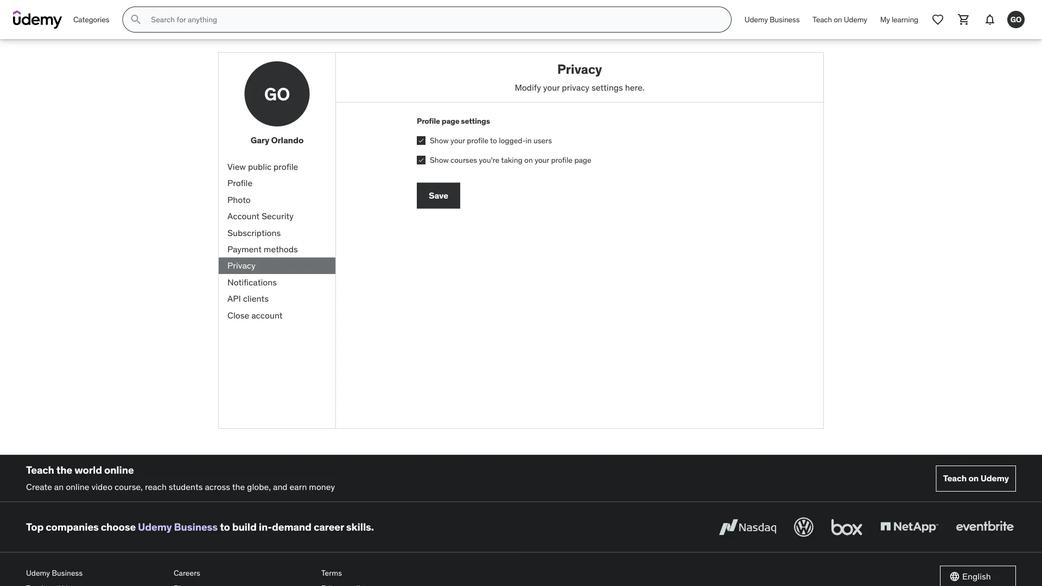 Task type: locate. For each thing, give the bounding box(es) containing it.
2 xsmall image from the top
[[417, 156, 426, 164]]

0 horizontal spatial teach on udemy
[[813, 14, 867, 24]]

settings
[[592, 82, 623, 93], [461, 116, 490, 126]]

the
[[56, 464, 72, 477], [232, 481, 245, 492]]

1 horizontal spatial page
[[574, 155, 591, 165]]

the up an
[[56, 464, 72, 477]]

udemy business
[[745, 14, 800, 24], [26, 568, 83, 578]]

1 horizontal spatial privacy
[[557, 61, 602, 77]]

teach on udemy for topmost teach on udemy link
[[813, 14, 867, 24]]

0 vertical spatial your
[[543, 82, 560, 93]]

1 show from the top
[[430, 136, 449, 145]]

on right taking
[[524, 155, 533, 165]]

your
[[543, 82, 560, 93], [451, 136, 465, 145], [535, 155, 549, 165]]

0 vertical spatial teach on udemy link
[[806, 7, 874, 33]]

the left globe,
[[232, 481, 245, 492]]

notifications
[[227, 277, 277, 288]]

profile
[[417, 116, 440, 126], [227, 178, 253, 189]]

my learning link
[[874, 7, 925, 33]]

privacy
[[557, 61, 602, 77], [227, 260, 256, 271]]

profile inside the 'view public profile profile photo account security subscriptions payment methods privacy notifications api clients close account'
[[227, 178, 253, 189]]

careers link
[[174, 566, 313, 581]]

careers
[[174, 568, 200, 578]]

0 horizontal spatial page
[[442, 116, 459, 126]]

orlando
[[271, 135, 304, 146]]

close
[[227, 310, 249, 321]]

english
[[962, 571, 991, 582]]

show left courses
[[430, 155, 449, 165]]

1 vertical spatial teach on udemy link
[[936, 466, 1016, 492]]

courses
[[451, 155, 477, 165]]

settings inside privacy modify your privacy settings here.
[[592, 82, 623, 93]]

show for show your profile to logged-in users
[[430, 136, 449, 145]]

1 horizontal spatial profile
[[467, 136, 488, 145]]

go right notifications image
[[1011, 14, 1022, 24]]

udemy
[[745, 14, 768, 24], [844, 14, 867, 24], [981, 473, 1009, 484], [138, 521, 172, 534], [26, 568, 50, 578]]

0 horizontal spatial teach
[[26, 464, 54, 477]]

show courses you're taking on your profile page
[[430, 155, 591, 165]]

public
[[248, 161, 272, 172]]

xsmall image for show courses you're taking on your profile page
[[417, 156, 426, 164]]

1 vertical spatial privacy
[[227, 260, 256, 271]]

terms
[[321, 568, 342, 578]]

online right an
[[66, 481, 89, 492]]

0 horizontal spatial teach on udemy link
[[806, 7, 874, 33]]

udemy image
[[13, 10, 62, 29]]

on left my at the top of page
[[834, 14, 842, 24]]

teach on udemy link up eventbrite image
[[936, 466, 1016, 492]]

xsmall image
[[417, 136, 426, 145], [417, 156, 426, 164]]

1 vertical spatial online
[[66, 481, 89, 492]]

xsmall image up save button
[[417, 156, 426, 164]]

settings left here.
[[592, 82, 623, 93]]

teach on udemy left my at the top of page
[[813, 14, 867, 24]]

0 horizontal spatial privacy
[[227, 260, 256, 271]]

1 vertical spatial business
[[174, 521, 218, 534]]

go up gary orlando
[[264, 83, 290, 105]]

0 horizontal spatial profile
[[227, 178, 253, 189]]

1 vertical spatial on
[[524, 155, 533, 165]]

2 horizontal spatial business
[[770, 14, 800, 24]]

1 vertical spatial show
[[430, 155, 449, 165]]

2 horizontal spatial profile
[[551, 155, 573, 165]]

categories
[[73, 14, 109, 24]]

0 vertical spatial privacy
[[557, 61, 602, 77]]

1 horizontal spatial on
[[834, 14, 842, 24]]

1 vertical spatial udemy business
[[26, 568, 83, 578]]

1 vertical spatial to
[[220, 521, 230, 534]]

notifications image
[[984, 13, 997, 26]]

clients
[[243, 293, 269, 304]]

to left logged-
[[490, 136, 497, 145]]

udemy business link
[[738, 7, 806, 33], [138, 521, 218, 534], [26, 566, 165, 581]]

0 horizontal spatial profile
[[274, 161, 298, 172]]

xsmall image down the profile page settings
[[417, 136, 426, 145]]

you're
[[479, 155, 500, 165]]

teach
[[813, 14, 832, 24], [26, 464, 54, 477], [943, 473, 967, 484]]

0 horizontal spatial online
[[66, 481, 89, 492]]

choose
[[101, 521, 136, 534]]

1 vertical spatial page
[[574, 155, 591, 165]]

0 vertical spatial show
[[430, 136, 449, 145]]

logged-
[[499, 136, 526, 145]]

across
[[205, 481, 230, 492]]

0 vertical spatial business
[[770, 14, 800, 24]]

page
[[442, 116, 459, 126], [574, 155, 591, 165]]

2 horizontal spatial on
[[969, 473, 979, 484]]

xsmall image for show your profile to logged-in users
[[417, 136, 426, 145]]

world
[[74, 464, 102, 477]]

1 horizontal spatial to
[[490, 136, 497, 145]]

privacy up "privacy"
[[557, 61, 602, 77]]

0 vertical spatial page
[[442, 116, 459, 126]]

build
[[232, 521, 257, 534]]

1 horizontal spatial profile
[[417, 116, 440, 126]]

your right modify
[[543, 82, 560, 93]]

netapp image
[[878, 515, 941, 539]]

categories button
[[67, 7, 116, 33]]

english button
[[940, 566, 1016, 586]]

0 horizontal spatial udemy business
[[26, 568, 83, 578]]

create
[[26, 481, 52, 492]]

1 xsmall image from the top
[[417, 136, 426, 145]]

show
[[430, 136, 449, 145], [430, 155, 449, 165]]

1 horizontal spatial go
[[1011, 14, 1022, 24]]

1 vertical spatial udemy business link
[[138, 521, 218, 534]]

your down the users
[[535, 155, 549, 165]]

gary
[[251, 135, 269, 146]]

an
[[54, 481, 64, 492]]

top companies choose udemy business to build in-demand career skills.
[[26, 521, 374, 534]]

0 horizontal spatial the
[[56, 464, 72, 477]]

0 vertical spatial settings
[[592, 82, 623, 93]]

privacy inside privacy modify your privacy settings here.
[[557, 61, 602, 77]]

1 vertical spatial xsmall image
[[417, 156, 426, 164]]

1 vertical spatial go
[[264, 83, 290, 105]]

2 horizontal spatial teach
[[943, 473, 967, 484]]

terms link
[[321, 566, 460, 581]]

0 vertical spatial go
[[1011, 14, 1022, 24]]

top
[[26, 521, 44, 534]]

teach on udemy link left my at the top of page
[[806, 7, 874, 33]]

2 show from the top
[[430, 155, 449, 165]]

nasdaq image
[[716, 515, 779, 539]]

0 vertical spatial online
[[104, 464, 134, 477]]

0 vertical spatial udemy business link
[[738, 7, 806, 33]]

1 vertical spatial settings
[[461, 116, 490, 126]]

2 vertical spatial on
[[969, 473, 979, 484]]

teach on udemy
[[813, 14, 867, 24], [943, 473, 1009, 484]]

0 vertical spatial teach on udemy
[[813, 14, 867, 24]]

0 vertical spatial on
[[834, 14, 842, 24]]

1 horizontal spatial teach on udemy link
[[936, 466, 1016, 492]]

Search for anything text field
[[149, 10, 718, 29]]

reach
[[145, 481, 167, 492]]

1 horizontal spatial settings
[[592, 82, 623, 93]]

volkswagen image
[[792, 515, 816, 539]]

profile down the users
[[551, 155, 573, 165]]

1 horizontal spatial udemy business
[[745, 14, 800, 24]]

globe,
[[247, 481, 271, 492]]

api
[[227, 293, 241, 304]]

on up eventbrite image
[[969, 473, 979, 484]]

profile up profile link
[[274, 161, 298, 172]]

profile
[[467, 136, 488, 145], [551, 155, 573, 165], [274, 161, 298, 172]]

settings up 'show your profile to logged-in users'
[[461, 116, 490, 126]]

to
[[490, 136, 497, 145], [220, 521, 230, 534]]

business
[[770, 14, 800, 24], [174, 521, 218, 534], [52, 568, 83, 578]]

profile up you're
[[467, 136, 488, 145]]

0 horizontal spatial business
[[52, 568, 83, 578]]

1 horizontal spatial teach on udemy
[[943, 473, 1009, 484]]

profile inside the 'view public profile profile photo account security subscriptions payment methods privacy notifications api clients close account'
[[274, 161, 298, 172]]

your down the profile page settings
[[451, 136, 465, 145]]

online up course, at left
[[104, 464, 134, 477]]

show your profile to logged-in users
[[430, 136, 552, 145]]

save
[[429, 190, 448, 201]]

online
[[104, 464, 134, 477], [66, 481, 89, 492]]

teach on udemy for the rightmost teach on udemy link
[[943, 473, 1009, 484]]

teach on udemy link
[[806, 7, 874, 33], [936, 466, 1016, 492]]

view
[[227, 161, 246, 172]]

privacy modify your privacy settings here.
[[515, 61, 645, 93]]

to left build
[[220, 521, 230, 534]]

teach on udemy up eventbrite image
[[943, 473, 1009, 484]]

1 vertical spatial profile
[[227, 178, 253, 189]]

0 horizontal spatial on
[[524, 155, 533, 165]]

0 vertical spatial xsmall image
[[417, 136, 426, 145]]

1 vertical spatial teach on udemy
[[943, 473, 1009, 484]]

1 horizontal spatial the
[[232, 481, 245, 492]]

payment
[[227, 244, 262, 255]]

2 vertical spatial business
[[52, 568, 83, 578]]

on
[[834, 14, 842, 24], [524, 155, 533, 165], [969, 473, 979, 484]]

companies
[[46, 521, 99, 534]]

view public profile profile photo account security subscriptions payment methods privacy notifications api clients close account
[[227, 161, 298, 321]]

0 horizontal spatial to
[[220, 521, 230, 534]]

privacy down payment
[[227, 260, 256, 271]]

show down the profile page settings
[[430, 136, 449, 145]]

0 vertical spatial to
[[490, 136, 497, 145]]

go
[[1011, 14, 1022, 24], [264, 83, 290, 105]]

account
[[251, 310, 283, 321]]



Task type: vqa. For each thing, say whether or not it's contained in the screenshot.
your in the PRIVACY MODIFY YOUR PRIVACY SETTINGS HERE.
yes



Task type: describe. For each thing, give the bounding box(es) containing it.
show for show courses you're taking on your profile page
[[430, 155, 449, 165]]

modify
[[515, 82, 541, 93]]

users
[[534, 136, 552, 145]]

on for the rightmost teach on udemy link
[[969, 473, 979, 484]]

account
[[227, 211, 260, 222]]

submit search image
[[129, 13, 142, 26]]

gary orlando
[[251, 135, 304, 146]]

account security link
[[219, 208, 335, 225]]

teach the world online create an online video course, reach students across the globe, and earn money
[[26, 464, 335, 492]]

photo
[[227, 194, 251, 205]]

0 vertical spatial profile
[[417, 116, 440, 126]]

0 horizontal spatial go
[[264, 83, 290, 105]]

teach inside teach the world online create an online video course, reach students across the globe, and earn money
[[26, 464, 54, 477]]

subscriptions link
[[219, 225, 335, 241]]

my
[[880, 14, 890, 24]]

wishlist image
[[931, 13, 944, 26]]

earn
[[290, 481, 307, 492]]

your inside privacy modify your privacy settings here.
[[543, 82, 560, 93]]

2 vertical spatial your
[[535, 155, 549, 165]]

privacy
[[562, 82, 589, 93]]

1 horizontal spatial business
[[174, 521, 218, 534]]

1 vertical spatial your
[[451, 136, 465, 145]]

privacy link
[[219, 258, 335, 274]]

save button
[[417, 183, 460, 209]]

and
[[273, 481, 287, 492]]

eventbrite image
[[954, 515, 1016, 539]]

profile for view public profile profile photo account security subscriptions payment methods privacy notifications api clients close account
[[274, 161, 298, 172]]

taking
[[501, 155, 523, 165]]

0 horizontal spatial settings
[[461, 116, 490, 126]]

privacy inside the 'view public profile profile photo account security subscriptions payment methods privacy notifications api clients close account'
[[227, 260, 256, 271]]

profile link
[[219, 175, 335, 192]]

go link
[[1003, 7, 1029, 33]]

payment methods link
[[219, 241, 335, 258]]

api clients link
[[219, 291, 335, 307]]

on for topmost teach on udemy link
[[834, 14, 842, 24]]

close account link
[[219, 307, 335, 324]]

demand
[[272, 521, 312, 534]]

go inside "link"
[[1011, 14, 1022, 24]]

small image
[[949, 571, 960, 582]]

box image
[[829, 515, 865, 539]]

notifications link
[[219, 274, 335, 291]]

1 horizontal spatial teach
[[813, 14, 832, 24]]

in
[[526, 136, 532, 145]]

in-
[[259, 521, 272, 534]]

course,
[[115, 481, 143, 492]]

learning
[[892, 14, 918, 24]]

skills.
[[346, 521, 374, 534]]

students
[[169, 481, 203, 492]]

1 horizontal spatial online
[[104, 464, 134, 477]]

profile page settings
[[417, 116, 490, 126]]

here.
[[625, 82, 645, 93]]

subscriptions
[[227, 227, 281, 238]]

photo link
[[219, 192, 335, 208]]

1 vertical spatial the
[[232, 481, 245, 492]]

career
[[314, 521, 344, 534]]

2 vertical spatial udemy business link
[[26, 566, 165, 581]]

money
[[309, 481, 335, 492]]

my learning
[[880, 14, 918, 24]]

0 vertical spatial udemy business
[[745, 14, 800, 24]]

shopping cart with 0 items image
[[957, 13, 971, 26]]

0 vertical spatial the
[[56, 464, 72, 477]]

security
[[262, 211, 294, 222]]

view public profile link
[[219, 159, 335, 175]]

profile for show your profile to logged-in users
[[467, 136, 488, 145]]

video
[[91, 481, 112, 492]]

methods
[[264, 244, 298, 255]]



